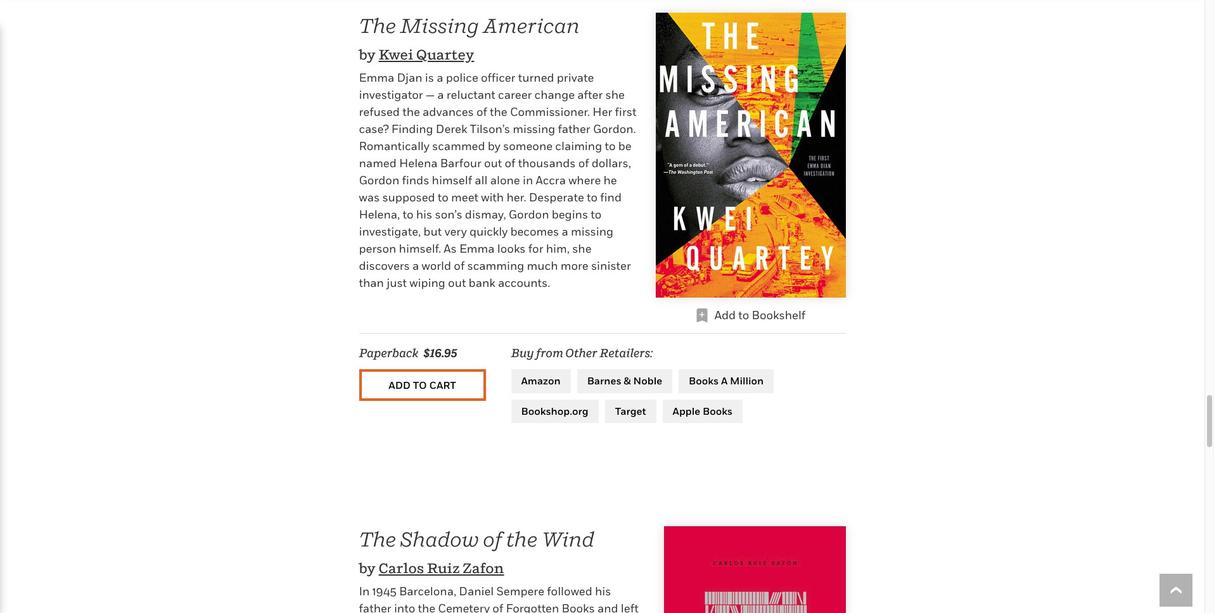 Task type: describe. For each thing, give the bounding box(es) containing it.
where
[[569, 174, 601, 187]]

claiming
[[555, 139, 602, 153]]

0 horizontal spatial gordon
[[359, 174, 399, 187]]

apple books
[[673, 405, 733, 417]]

forgotten
[[506, 602, 559, 614]]

the for the missing american
[[359, 13, 396, 37]]

sinister
[[591, 259, 631, 273]]

the shadow of the wind
[[359, 527, 594, 552]]

bookshop.org
[[521, 405, 589, 417]]

himself
[[432, 174, 472, 187]]

a
[[721, 375, 728, 387]]

the missing american book cover picture image
[[656, 13, 846, 298]]

after
[[578, 88, 603, 101]]

discovers
[[359, 259, 410, 273]]

barcelona,
[[399, 585, 456, 598]]

refused
[[359, 105, 400, 119]]

quickly
[[470, 225, 508, 238]]

—
[[426, 88, 435, 101]]

the left the wind
[[506, 527, 538, 552]]

bookshop.org link
[[511, 400, 599, 424]]

the inside in 1945 barcelona, daniel sempere followed his father into the cemetery of forgotten books and lef
[[418, 602, 436, 614]]

of up where
[[578, 157, 589, 170]]

into
[[394, 602, 415, 614]]

barnes & noble
[[587, 375, 662, 387]]

with
[[481, 191, 504, 204]]

the shadow of the wind book cover picture image
[[664, 527, 846, 614]]

dollars,
[[592, 157, 631, 170]]

alone
[[490, 174, 520, 187]]

accra
[[536, 174, 566, 187]]

of up tilson's
[[477, 105, 487, 119]]

apple books link
[[663, 400, 743, 424]]

bookshelf
[[752, 309, 806, 322]]

just
[[387, 276, 407, 290]]

a right is
[[437, 71, 443, 84]]

scamming
[[467, 259, 524, 273]]

bank
[[469, 276, 495, 290]]

0 vertical spatial she
[[606, 88, 625, 101]]

books a million
[[689, 375, 764, 387]]

to down where
[[587, 191, 598, 204]]

0 horizontal spatial missing
[[513, 122, 555, 136]]

meet
[[451, 191, 479, 204]]

becomes
[[510, 225, 559, 238]]

cemetery
[[438, 602, 490, 614]]

her.
[[507, 191, 526, 204]]

much
[[527, 259, 558, 273]]

accounts.
[[498, 276, 550, 290]]

his inside in 1945 barcelona, daniel sempere followed his father into the cemetery of forgotten books and lef
[[595, 585, 611, 598]]

other
[[566, 347, 598, 360]]

paperback
[[359, 347, 418, 360]]

find
[[600, 191, 622, 204]]

books a million link
[[679, 370, 774, 393]]

emma djan is a police officer turned private investigator — a reluctant career change after she refused the advances of the commissioner. her first case? finding derek tilson's missing father gordon. romantically scammed by someone claiming to be named helena barfour out of thousands of dollars, gordon finds himself all alone in accra where he was supposed to meet with her. desperate to find helena, to his son's dismay, gordon begins to investigate, but very quickly becomes a missing person himself. as emma looks for him, she discovers a world of scamming much more sinister than just wiping out bank accounts.
[[359, 71, 637, 290]]

officer
[[481, 71, 516, 84]]

to left be in the right of the page
[[605, 139, 616, 153]]

by for missing
[[359, 46, 376, 63]]

her
[[593, 105, 612, 119]]

for
[[528, 242, 543, 255]]

very
[[445, 225, 467, 238]]

barfour
[[440, 157, 482, 170]]

helena
[[399, 157, 438, 170]]

buy from other retailers:
[[511, 347, 653, 360]]

by carlos ruiz zafon
[[359, 560, 504, 577]]

missing
[[400, 13, 479, 37]]

a down himself.
[[413, 259, 419, 273]]

barnes & noble link
[[577, 370, 673, 393]]

change
[[535, 88, 575, 101]]

1 horizontal spatial missing
[[571, 225, 614, 238]]

gordon.
[[593, 122, 636, 136]]

kwei quartey link
[[379, 46, 474, 63]]

father inside emma djan is a police officer turned private investigator — a reluctant career change after she refused the advances of the commissioner. her first case? finding derek tilson's missing father gordon. romantically scammed by someone claiming to be named helena barfour out of thousands of dollars, gordon finds himself all alone in accra where he was supposed to meet with her. desperate to find helena, to his son's dismay, gordon begins to investigate, but very quickly becomes a missing person himself. as emma looks for him, she discovers a world of scamming much more sinister than just wiping out bank accounts.
[[558, 122, 590, 136]]

wind
[[542, 527, 594, 552]]

by for shadow
[[359, 560, 376, 577]]

the up finding
[[403, 105, 420, 119]]

his inside emma djan is a police officer turned private investigator — a reluctant career change after she refused the advances of the commissioner. her first case? finding derek tilson's missing father gordon. romantically scammed by someone claiming to be named helena barfour out of thousands of dollars, gordon finds himself all alone in accra where he was supposed to meet with her. desperate to find helena, to his son's dismay, gordon begins to investigate, but very quickly becomes a missing person himself. as emma looks for him, she discovers a world of scamming much more sinister than just wiping out bank accounts.
[[416, 208, 432, 221]]

sempere
[[497, 585, 544, 598]]

the missing american
[[359, 13, 580, 37]]

add to bookshelf
[[715, 309, 806, 322]]

he
[[604, 174, 617, 187]]

to left bookshelf
[[739, 309, 749, 322]]

derek
[[436, 122, 467, 136]]

more
[[561, 259, 589, 273]]

1945
[[372, 585, 397, 598]]

finding
[[392, 122, 433, 136]]

of down as
[[454, 259, 465, 273]]

djan
[[397, 71, 423, 84]]

$16.95
[[423, 347, 457, 360]]

of inside in 1945 barcelona, daniel sempere followed his father into the cemetery of forgotten books and lef
[[493, 602, 503, 614]]

reluctant
[[447, 88, 496, 101]]

dismay,
[[465, 208, 506, 221]]

quartey
[[416, 46, 474, 63]]

person
[[359, 242, 396, 255]]

himself.
[[399, 242, 441, 255]]

of up the alone
[[505, 157, 516, 170]]

add to cart button
[[359, 370, 486, 401]]

first
[[615, 105, 637, 119]]

0 vertical spatial out
[[484, 157, 502, 170]]



Task type: vqa. For each thing, say whether or not it's contained in the screenshot.
Free
no



Task type: locate. For each thing, give the bounding box(es) containing it.
father up the claiming
[[558, 122, 590, 136]]

add down "paperback $16.95"
[[389, 379, 411, 391]]

a down begins
[[562, 225, 568, 238]]

father inside in 1945 barcelona, daniel sempere followed his father into the cemetery of forgotten books and lef
[[359, 602, 391, 614]]

the shadow of the wind link
[[359, 527, 594, 552]]

followed
[[547, 585, 592, 598]]

police
[[446, 71, 478, 84]]

the down barcelona, on the left
[[418, 602, 436, 614]]

emma
[[359, 71, 394, 84], [459, 242, 495, 255]]

1 vertical spatial by
[[488, 139, 501, 153]]

shadow
[[400, 527, 479, 552]]

1 vertical spatial his
[[595, 585, 611, 598]]

2 the from the top
[[359, 527, 396, 552]]

a right the — at the top left of the page
[[437, 88, 444, 101]]

by left kwei
[[359, 46, 376, 63]]

than
[[359, 276, 384, 290]]

romantically
[[359, 139, 430, 153]]

0 horizontal spatial his
[[416, 208, 432, 221]]

supposed
[[382, 191, 435, 204]]

carlos
[[379, 560, 424, 577]]

emma down quickly
[[459, 242, 495, 255]]

add for add to cart
[[389, 379, 411, 391]]

emma up investigator
[[359, 71, 394, 84]]

wiping
[[410, 276, 445, 290]]

1 horizontal spatial gordon
[[509, 208, 549, 221]]

world
[[422, 259, 451, 273]]

begins
[[552, 208, 588, 221]]

0 vertical spatial books
[[689, 375, 719, 387]]

by inside emma djan is a police officer turned private investigator — a reluctant career change after she refused the advances of the commissioner. her first case? finding derek tilson's missing father gordon. romantically scammed by someone claiming to be named helena barfour out of thousands of dollars, gordon finds himself all alone in accra where he was supposed to meet with her. desperate to find helena, to his son's dismay, gordon begins to investigate, but very quickly becomes a missing person himself. as emma looks for him, she discovers a world of scamming much more sinister than just wiping out bank accounts.
[[488, 139, 501, 153]]

career
[[498, 88, 532, 101]]

0 vertical spatial by
[[359, 46, 376, 63]]

amazon
[[521, 375, 561, 387]]

1 horizontal spatial his
[[595, 585, 611, 598]]

million
[[730, 375, 764, 387]]

books left a
[[689, 375, 719, 387]]

books down books a million link
[[703, 405, 733, 417]]

add left bookshelf
[[715, 309, 736, 322]]

out left bank
[[448, 276, 466, 290]]

daniel
[[459, 585, 494, 598]]

books
[[689, 375, 719, 387], [703, 405, 733, 417], [562, 602, 595, 614]]

1 vertical spatial add
[[389, 379, 411, 391]]

to inside add to cart button
[[413, 379, 427, 391]]

she up first
[[606, 88, 625, 101]]

zafon
[[463, 560, 504, 577]]

missing down begins
[[571, 225, 614, 238]]

2 vertical spatial by
[[359, 560, 376, 577]]

missing
[[513, 122, 555, 136], [571, 225, 614, 238]]

books down followed
[[562, 602, 595, 614]]

to up "son's"
[[438, 191, 449, 204]]

0 horizontal spatial out
[[448, 276, 466, 290]]

out up all
[[484, 157, 502, 170]]

private
[[557, 71, 594, 84]]

kwei
[[379, 46, 413, 63]]

the up tilson's
[[490, 105, 507, 119]]

1 the from the top
[[359, 13, 396, 37]]

is
[[425, 71, 434, 84]]

add
[[715, 309, 736, 322], [389, 379, 411, 391]]

1 vertical spatial missing
[[571, 225, 614, 238]]

1 horizontal spatial she
[[606, 88, 625, 101]]

thousands
[[518, 157, 576, 170]]

ruiz
[[427, 560, 460, 577]]

named
[[359, 157, 397, 170]]

she up the more
[[572, 242, 592, 255]]

his up and
[[595, 585, 611, 598]]

1 vertical spatial she
[[572, 242, 592, 255]]

noble
[[634, 375, 662, 387]]

1 horizontal spatial father
[[558, 122, 590, 136]]

all
[[475, 174, 488, 187]]

1 vertical spatial books
[[703, 405, 733, 417]]

0 vertical spatial father
[[558, 122, 590, 136]]

from
[[536, 347, 563, 360]]

1 vertical spatial emma
[[459, 242, 495, 255]]

paperback $16.95
[[359, 347, 457, 360]]

target
[[615, 405, 646, 417]]

tilson's
[[470, 122, 510, 136]]

commissioner.
[[510, 105, 590, 119]]

by kwei quartey
[[359, 46, 474, 63]]

by up in
[[359, 560, 376, 577]]

to down the supposed
[[403, 208, 414, 221]]

american
[[483, 13, 580, 37]]

buy
[[511, 347, 534, 360]]

someone
[[503, 139, 553, 153]]

case?
[[359, 122, 389, 136]]

0 horizontal spatial emma
[[359, 71, 394, 84]]

0 vertical spatial the
[[359, 13, 396, 37]]

investigator
[[359, 88, 423, 101]]

0 vertical spatial missing
[[513, 122, 555, 136]]

add for add to bookshelf
[[715, 309, 736, 322]]

of up zafon
[[483, 527, 502, 552]]

add to cart
[[389, 379, 456, 391]]

to down "find"
[[591, 208, 602, 221]]

turned
[[518, 71, 554, 84]]

him,
[[546, 242, 570, 255]]

his up but
[[416, 208, 432, 221]]

gordon down named
[[359, 174, 399, 187]]

add inside add to cart button
[[389, 379, 411, 391]]

the missing american link
[[359, 13, 580, 37]]

0 vertical spatial gordon
[[359, 174, 399, 187]]

by
[[359, 46, 376, 63], [488, 139, 501, 153], [359, 560, 376, 577]]

0 vertical spatial his
[[416, 208, 432, 221]]

of
[[477, 105, 487, 119], [505, 157, 516, 170], [578, 157, 589, 170], [454, 259, 465, 273], [483, 527, 502, 552], [493, 602, 503, 614]]

advances
[[423, 105, 474, 119]]

but
[[424, 225, 442, 238]]

of down 'daniel'
[[493, 602, 503, 614]]

2 vertical spatial books
[[562, 602, 595, 614]]

was
[[359, 191, 380, 204]]

0 vertical spatial emma
[[359, 71, 394, 84]]

to left cart
[[413, 379, 427, 391]]

&
[[624, 375, 631, 387]]

1 horizontal spatial emma
[[459, 242, 495, 255]]

his
[[416, 208, 432, 221], [595, 585, 611, 598]]

barnes
[[587, 375, 621, 387]]

gordon up "becomes"
[[509, 208, 549, 221]]

a
[[437, 71, 443, 84], [437, 88, 444, 101], [562, 225, 568, 238], [413, 259, 419, 273]]

the up kwei
[[359, 13, 396, 37]]

1 horizontal spatial add
[[715, 309, 736, 322]]

1 vertical spatial gordon
[[509, 208, 549, 221]]

father down "1945" on the bottom of the page
[[359, 602, 391, 614]]

looks
[[497, 242, 526, 255]]

cart
[[429, 379, 456, 391]]

retailers:
[[600, 347, 653, 360]]

0 horizontal spatial she
[[572, 242, 592, 255]]

0 vertical spatial add
[[715, 309, 736, 322]]

the up carlos
[[359, 527, 396, 552]]

scammed
[[432, 139, 485, 153]]

books inside in 1945 barcelona, daniel sempere followed his father into the cemetery of forgotten books and lef
[[562, 602, 595, 614]]

in
[[359, 585, 370, 598]]

1 vertical spatial out
[[448, 276, 466, 290]]

in 1945 barcelona, daniel sempere followed his father into the cemetery of forgotten books and lef
[[359, 585, 639, 614]]

father
[[558, 122, 590, 136], [359, 602, 391, 614]]

by down tilson's
[[488, 139, 501, 153]]

helena,
[[359, 208, 400, 221]]

0 horizontal spatial add
[[389, 379, 411, 391]]

1 vertical spatial father
[[359, 602, 391, 614]]

amazon link
[[511, 370, 571, 393]]

the for the shadow of the wind
[[359, 527, 396, 552]]

out
[[484, 157, 502, 170], [448, 276, 466, 290]]

1 vertical spatial the
[[359, 527, 396, 552]]

be
[[618, 139, 632, 153]]

0 horizontal spatial father
[[359, 602, 391, 614]]

1 horizontal spatial out
[[484, 157, 502, 170]]

missing up someone
[[513, 122, 555, 136]]



